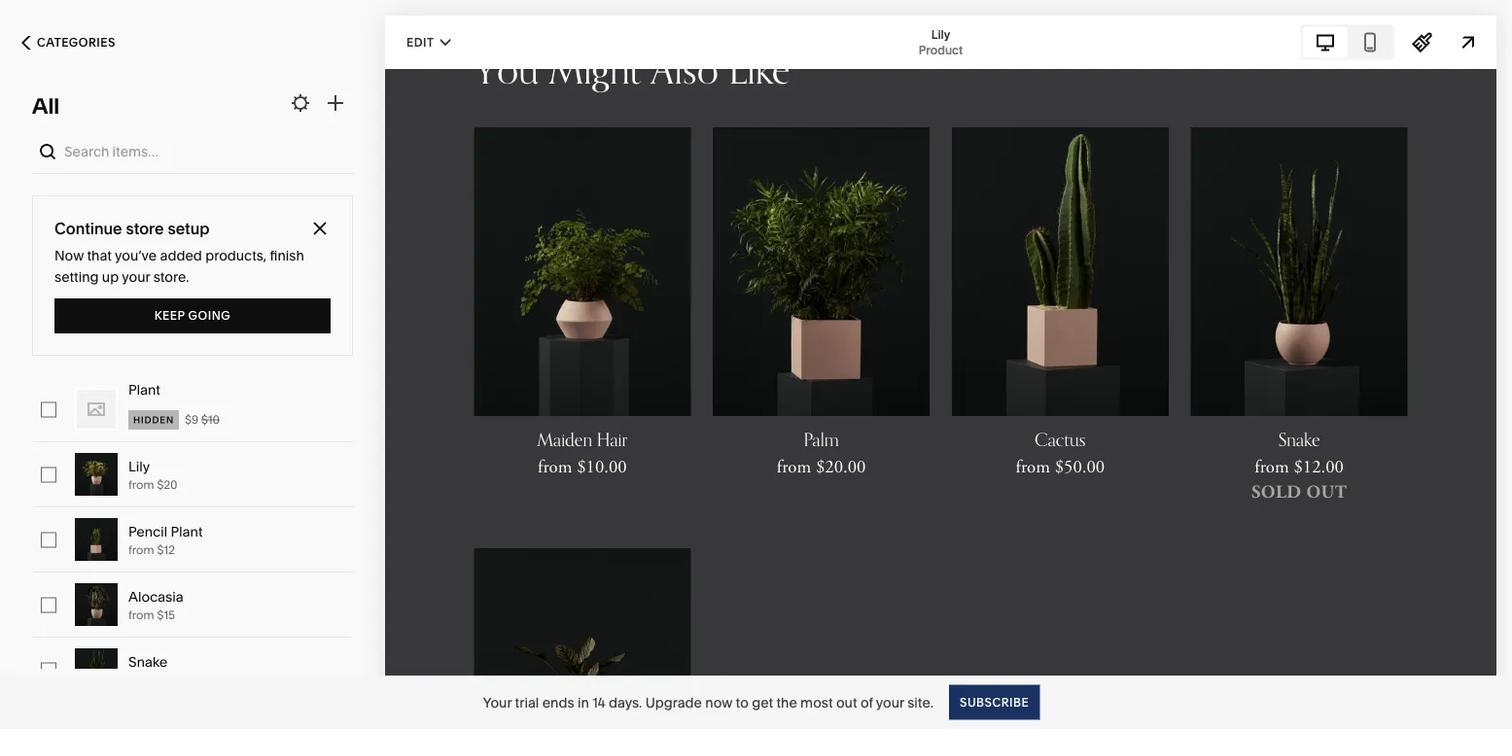 Task type: locate. For each thing, give the bounding box(es) containing it.
row group
[[0, 377, 385, 730]]

lily up product
[[932, 27, 951, 41]]

get
[[752, 695, 773, 711]]

edit
[[407, 35, 434, 49]]

1 horizontal spatial your
[[876, 695, 905, 711]]

1 horizontal spatial plant
[[171, 524, 203, 540]]

subscribe button
[[949, 685, 1040, 720]]

going
[[188, 309, 231, 323]]

tab list
[[1304, 27, 1393, 58]]

to
[[736, 695, 749, 711]]

1 horizontal spatial lily
[[932, 27, 951, 41]]

alocasia
[[128, 589, 183, 606]]

plant up hidden at the bottom
[[128, 382, 160, 398]]

from down pencil
[[128, 543, 154, 557]]

lily
[[932, 27, 951, 41], [128, 459, 150, 475]]

0 horizontal spatial lily
[[128, 459, 150, 475]]

1 from from the top
[[128, 478, 154, 492]]

continue
[[54, 219, 122, 238]]

0 horizontal spatial your
[[122, 269, 150, 286]]

from left $20
[[128, 478, 154, 492]]

0 vertical spatial your
[[122, 269, 150, 286]]

the
[[777, 695, 797, 711]]

0 vertical spatial from
[[128, 478, 154, 492]]

your
[[122, 269, 150, 286], [876, 695, 905, 711]]

from
[[128, 478, 154, 492], [128, 543, 154, 557], [128, 608, 154, 623]]

$20
[[157, 478, 178, 492]]

continue store setup
[[54, 219, 210, 238]]

site.
[[908, 695, 934, 711]]

0 vertical spatial lily
[[932, 27, 951, 41]]

from inside alocasia from $15
[[128, 608, 154, 623]]

your down you've
[[122, 269, 150, 286]]

setting
[[54, 269, 99, 286]]

1 vertical spatial your
[[876, 695, 905, 711]]

your right of
[[876, 695, 905, 711]]

snake
[[128, 654, 168, 671]]

2 vertical spatial from
[[128, 608, 154, 623]]

$9 $10
[[185, 413, 220, 427]]

pencil plant from $12
[[128, 524, 203, 557]]

setup
[[168, 219, 210, 238]]

from down the alocasia
[[128, 608, 154, 623]]

lily from $20
[[128, 459, 178, 492]]

product
[[919, 43, 963, 57]]

1 vertical spatial lily
[[128, 459, 150, 475]]

ends
[[543, 695, 574, 711]]

lily inside lily product
[[932, 27, 951, 41]]

subscribe
[[960, 696, 1029, 710]]

1 vertical spatial from
[[128, 543, 154, 557]]

2 from from the top
[[128, 543, 154, 557]]

Search items… text field
[[64, 130, 348, 173]]

lily down hidden at the bottom
[[128, 459, 150, 475]]

0 horizontal spatial plant
[[128, 382, 160, 398]]

3 from from the top
[[128, 608, 154, 623]]

keep
[[154, 309, 185, 323]]

plant up $12
[[171, 524, 203, 540]]

from inside "lily from $20"
[[128, 478, 154, 492]]

row group containing plant
[[0, 377, 385, 730]]

up
[[102, 269, 119, 286]]

most
[[801, 695, 833, 711]]

$9
[[185, 413, 199, 427]]

keep going button
[[54, 299, 331, 334]]

of
[[861, 695, 873, 711]]

keep going
[[154, 309, 231, 323]]

from for lily
[[128, 478, 154, 492]]

added
[[160, 248, 202, 264]]

1 vertical spatial plant
[[171, 524, 203, 540]]

lily inside "lily from $20"
[[128, 459, 150, 475]]

plant
[[128, 382, 160, 398], [171, 524, 203, 540]]



Task type: vqa. For each thing, say whether or not it's contained in the screenshot.
Yell button
no



Task type: describe. For each thing, give the bounding box(es) containing it.
upgrade
[[646, 695, 702, 711]]

out
[[837, 695, 858, 711]]

your
[[483, 695, 512, 711]]

days.
[[609, 695, 642, 711]]

now
[[706, 695, 733, 711]]

from inside pencil plant from $12
[[128, 543, 154, 557]]

alocasia from $15
[[128, 589, 183, 623]]

products,
[[205, 248, 267, 264]]

store
[[126, 219, 164, 238]]

in
[[578, 695, 589, 711]]

hidden
[[133, 414, 174, 426]]

now that you've added products, finish setting up your store.
[[54, 248, 304, 286]]

store.
[[153, 269, 189, 286]]

you've
[[115, 248, 157, 264]]

plant inside pencil plant from $12
[[171, 524, 203, 540]]

your trial ends in 14 days. upgrade now to get the most out of your site.
[[483, 695, 934, 711]]

lily product
[[919, 27, 963, 57]]

$10
[[201, 413, 220, 427]]

categories button
[[0, 21, 137, 64]]

finish
[[270, 248, 304, 264]]

14
[[593, 695, 606, 711]]

$12
[[157, 543, 175, 557]]

lily for lily from $20
[[128, 459, 150, 475]]

0 vertical spatial plant
[[128, 382, 160, 398]]

your inside the now that you've added products, finish setting up your store.
[[122, 269, 150, 286]]

trial
[[515, 695, 539, 711]]

categories
[[37, 36, 116, 50]]

all
[[32, 93, 60, 119]]

pencil
[[128, 524, 167, 540]]

$15
[[157, 608, 175, 623]]

that
[[87, 248, 112, 264]]

from for alocasia
[[128, 608, 154, 623]]

lily for lily product
[[932, 27, 951, 41]]

now
[[54, 248, 84, 264]]

edit button
[[394, 26, 462, 59]]



